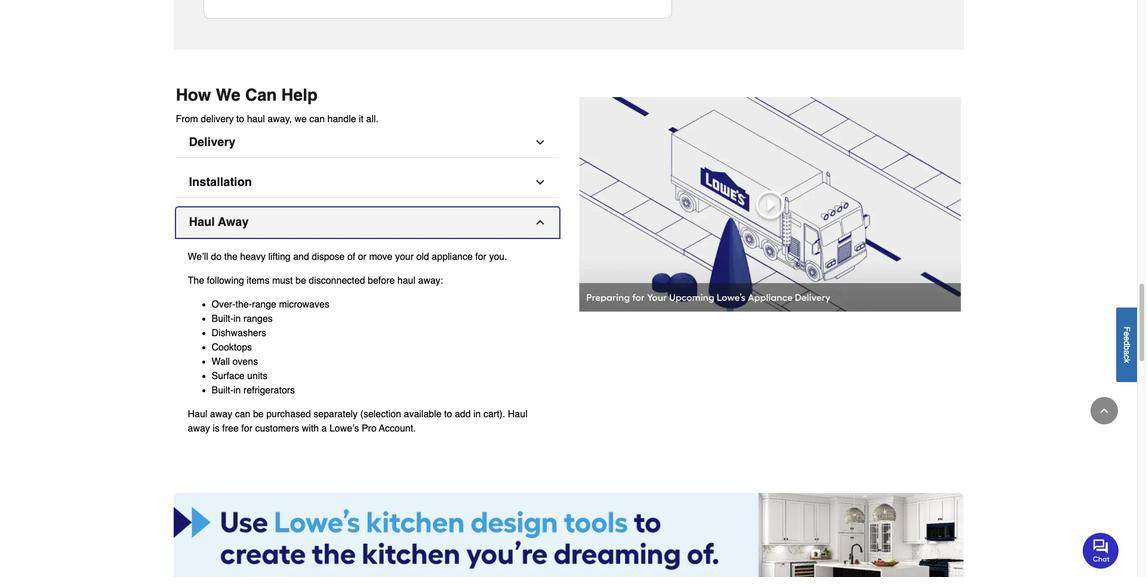 Task type: vqa. For each thing, say whether or not it's contained in the screenshot.
Memo
no



Task type: describe. For each thing, give the bounding box(es) containing it.
0 vertical spatial in
[[233, 314, 241, 325]]

f e e d b a c k
[[1122, 327, 1132, 363]]

must
[[272, 276, 293, 286]]

pro
[[362, 424, 377, 434]]

chevron down image for installation
[[534, 176, 546, 188]]

customers
[[255, 424, 299, 434]]

we
[[216, 85, 241, 105]]

disconnected
[[309, 276, 365, 286]]

0 vertical spatial away
[[210, 409, 232, 420]]

haul away can be purchased separately (selection available to add in cart). haul away is free for customers with a lowe's pro account.
[[188, 409, 528, 434]]

all.
[[366, 114, 378, 125]]

refrigerators
[[243, 385, 295, 396]]

from
[[176, 114, 198, 125]]

in inside "haul away can be purchased separately (selection available to add in cart). haul away is free for customers with a lowe's pro account."
[[473, 409, 481, 420]]

over-
[[212, 299, 236, 310]]

delivery
[[201, 114, 234, 125]]

ranges
[[243, 314, 273, 325]]

wall
[[212, 357, 230, 367]]

surface
[[212, 371, 245, 382]]

or
[[358, 252, 367, 262]]

away
[[218, 215, 249, 229]]

2 built- from the top
[[212, 385, 233, 396]]

can
[[245, 85, 277, 105]]

chevron up image
[[1098, 405, 1110, 417]]

move
[[369, 252, 393, 262]]

k
[[1122, 359, 1132, 363]]

appliance
[[432, 252, 473, 262]]

ovens
[[232, 357, 258, 367]]

chat invite button image
[[1083, 533, 1119, 569]]

cart). haul
[[483, 409, 528, 420]]

(selection
[[360, 409, 401, 420]]

separately
[[314, 409, 358, 420]]

purchased
[[266, 409, 311, 420]]

handle
[[327, 114, 356, 125]]

installation
[[189, 175, 252, 189]]

1 horizontal spatial be
[[295, 276, 306, 286]]

lowe's
[[329, 424, 359, 434]]

1 horizontal spatial for
[[475, 252, 486, 262]]

1 vertical spatial away
[[188, 424, 210, 434]]

f
[[1122, 327, 1132, 332]]

be inside "haul away can be purchased separately (selection available to add in cart). haul away is free for customers with a lowe's pro account."
[[253, 409, 264, 420]]

dishwashers
[[212, 328, 266, 339]]

add
[[455, 409, 471, 420]]

1 vertical spatial in
[[233, 385, 241, 396]]

f e e d b a c k button
[[1116, 308, 1137, 382]]

1 built- from the top
[[212, 314, 233, 325]]

help
[[281, 85, 318, 105]]

is
[[213, 424, 220, 434]]

c
[[1122, 355, 1132, 359]]

a video describing appliance delivery and steps you can take to help ensure a seamless delivery. image
[[578, 97, 961, 312]]

cooktops
[[212, 342, 252, 353]]

haul away
[[189, 215, 249, 229]]

2 e from the top
[[1122, 336, 1132, 341]]

away:
[[418, 276, 443, 286]]

heavy
[[240, 252, 266, 262]]

1 horizontal spatial can
[[309, 114, 325, 125]]



Task type: locate. For each thing, give the bounding box(es) containing it.
microwaves
[[279, 299, 329, 310]]

do
[[211, 252, 222, 262]]

b
[[1122, 346, 1132, 350]]

we'll do the heavy lifting and dispose of or move your old appliance for you.
[[188, 252, 507, 262]]

2 chevron down image from the top
[[534, 176, 546, 188]]

0 horizontal spatial a
[[322, 424, 327, 434]]

how
[[176, 85, 211, 105]]

0 vertical spatial can
[[309, 114, 325, 125]]

use lowe's kitchen design tools to create the kitchen you're dreaming of. get started. image
[[173, 493, 964, 578]]

0 vertical spatial be
[[295, 276, 306, 286]]

for inside "haul away can be purchased separately (selection available to add in cart). haul away is free for customers with a lowe's pro account."
[[241, 424, 253, 434]]

before
[[368, 276, 395, 286]]

of
[[347, 252, 355, 262]]

1 horizontal spatial a
[[1122, 350, 1132, 355]]

a up the k in the bottom right of the page
[[1122, 350, 1132, 355]]

haul inside button
[[189, 215, 215, 229]]

a right with
[[322, 424, 327, 434]]

built-
[[212, 314, 233, 325], [212, 385, 233, 396]]

in up "dishwashers"
[[233, 314, 241, 325]]

to left 'add'
[[444, 409, 452, 420]]

can inside "haul away can be purchased separately (selection available to add in cart). haul away is free for customers with a lowe's pro account."
[[235, 409, 250, 420]]

1 vertical spatial be
[[253, 409, 264, 420]]

chevron up image
[[534, 216, 546, 228]]

a inside "haul away can be purchased separately (selection available to add in cart). haul away is free for customers with a lowe's pro account."
[[322, 424, 327, 434]]

1 horizontal spatial to
[[444, 409, 452, 420]]

1 vertical spatial can
[[235, 409, 250, 420]]

0 horizontal spatial to
[[236, 114, 244, 125]]

can
[[309, 114, 325, 125], [235, 409, 250, 420]]

0 vertical spatial built-
[[212, 314, 233, 325]]

available
[[404, 409, 442, 420]]

2 vertical spatial in
[[473, 409, 481, 420]]

dispose
[[312, 252, 345, 262]]

in right 'add'
[[473, 409, 481, 420]]

haul for haul away can be purchased separately (selection available to add in cart). haul away is free for customers with a lowe's pro account.
[[188, 409, 207, 420]]

the following items must be disconnected before haul away:
[[188, 276, 443, 286]]

we'll
[[188, 252, 208, 262]]

a inside button
[[1122, 350, 1132, 355]]

to right delivery
[[236, 114, 244, 125]]

we
[[295, 114, 307, 125]]

your
[[395, 252, 414, 262]]

over-the-range microwaves built-in ranges dishwashers cooktops wall ovens surface units built-in refrigerators
[[212, 299, 329, 396]]

be right must
[[295, 276, 306, 286]]

0 vertical spatial haul
[[189, 215, 215, 229]]

delivery
[[189, 135, 235, 149]]

chevron down image inside installation "button"
[[534, 176, 546, 188]]

following
[[207, 276, 244, 286]]

e
[[1122, 332, 1132, 337], [1122, 336, 1132, 341]]

0 horizontal spatial for
[[241, 424, 253, 434]]

be
[[295, 276, 306, 286], [253, 409, 264, 420]]

account.
[[379, 424, 416, 434]]

1 vertical spatial haul
[[188, 409, 207, 420]]

0 vertical spatial a
[[1122, 350, 1132, 355]]

range
[[252, 299, 276, 310]]

built- down surface
[[212, 385, 233, 396]]

installation button
[[176, 168, 559, 198]]

1 chevron down image from the top
[[534, 136, 546, 148]]

the
[[224, 252, 237, 262]]

chevron down image
[[534, 136, 546, 148], [534, 176, 546, 188]]

haul for haul away
[[189, 215, 215, 229]]

1 horizontal spatial haul
[[397, 276, 416, 286]]

old
[[416, 252, 429, 262]]

it
[[359, 114, 364, 125]]

the-
[[236, 299, 252, 310]]

1 vertical spatial for
[[241, 424, 253, 434]]

e up d
[[1122, 332, 1132, 337]]

you.
[[489, 252, 507, 262]]

away
[[210, 409, 232, 420], [188, 424, 210, 434]]

away,
[[268, 114, 292, 125]]

haul away button
[[176, 208, 559, 238]]

1 e from the top
[[1122, 332, 1132, 337]]

e up b at the right bottom of the page
[[1122, 336, 1132, 341]]

0 vertical spatial to
[[236, 114, 244, 125]]

a
[[1122, 350, 1132, 355], [322, 424, 327, 434]]

haul
[[189, 215, 215, 229], [188, 409, 207, 420]]

units
[[247, 371, 267, 382]]

haul
[[247, 114, 265, 125], [397, 276, 416, 286]]

chevron down image for delivery
[[534, 136, 546, 148]]

1 vertical spatial a
[[322, 424, 327, 434]]

chevron down image inside "delivery" button
[[534, 136, 546, 148]]

0 vertical spatial chevron down image
[[534, 136, 546, 148]]

d
[[1122, 341, 1132, 346]]

to
[[236, 114, 244, 125], [444, 409, 452, 420]]

0 vertical spatial haul
[[247, 114, 265, 125]]

lifting
[[268, 252, 291, 262]]

items
[[247, 276, 270, 286]]

haul down your
[[397, 276, 416, 286]]

0 horizontal spatial be
[[253, 409, 264, 420]]

for right free
[[241, 424, 253, 434]]

away left is
[[188, 424, 210, 434]]

in
[[233, 314, 241, 325], [233, 385, 241, 396], [473, 409, 481, 420]]

1 vertical spatial built-
[[212, 385, 233, 396]]

from delivery to haul away, we can handle it all.
[[176, 114, 378, 125]]

can up free
[[235, 409, 250, 420]]

to inside "haul away can be purchased separately (selection available to add in cart). haul away is free for customers with a lowe's pro account."
[[444, 409, 452, 420]]

1 vertical spatial haul
[[397, 276, 416, 286]]

for
[[475, 252, 486, 262], [241, 424, 253, 434]]

built- down over-
[[212, 314, 233, 325]]

be up the customers
[[253, 409, 264, 420]]

away up is
[[210, 409, 232, 420]]

haul inside "haul away can be purchased separately (selection available to add in cart). haul away is free for customers with a lowe's pro account."
[[188, 409, 207, 420]]

and
[[293, 252, 309, 262]]

scroll to top element
[[1091, 398, 1118, 425]]

with
[[302, 424, 319, 434]]

for left you.
[[475, 252, 486, 262]]

delivery button
[[176, 128, 559, 158]]

can right we
[[309, 114, 325, 125]]

the
[[188, 276, 204, 286]]

how we can help
[[176, 85, 318, 105]]

in down surface
[[233, 385, 241, 396]]

0 horizontal spatial haul
[[247, 114, 265, 125]]

haul left away,
[[247, 114, 265, 125]]

0 horizontal spatial can
[[235, 409, 250, 420]]

0 vertical spatial for
[[475, 252, 486, 262]]

free
[[222, 424, 239, 434]]

1 vertical spatial chevron down image
[[534, 176, 546, 188]]

1 vertical spatial to
[[444, 409, 452, 420]]



